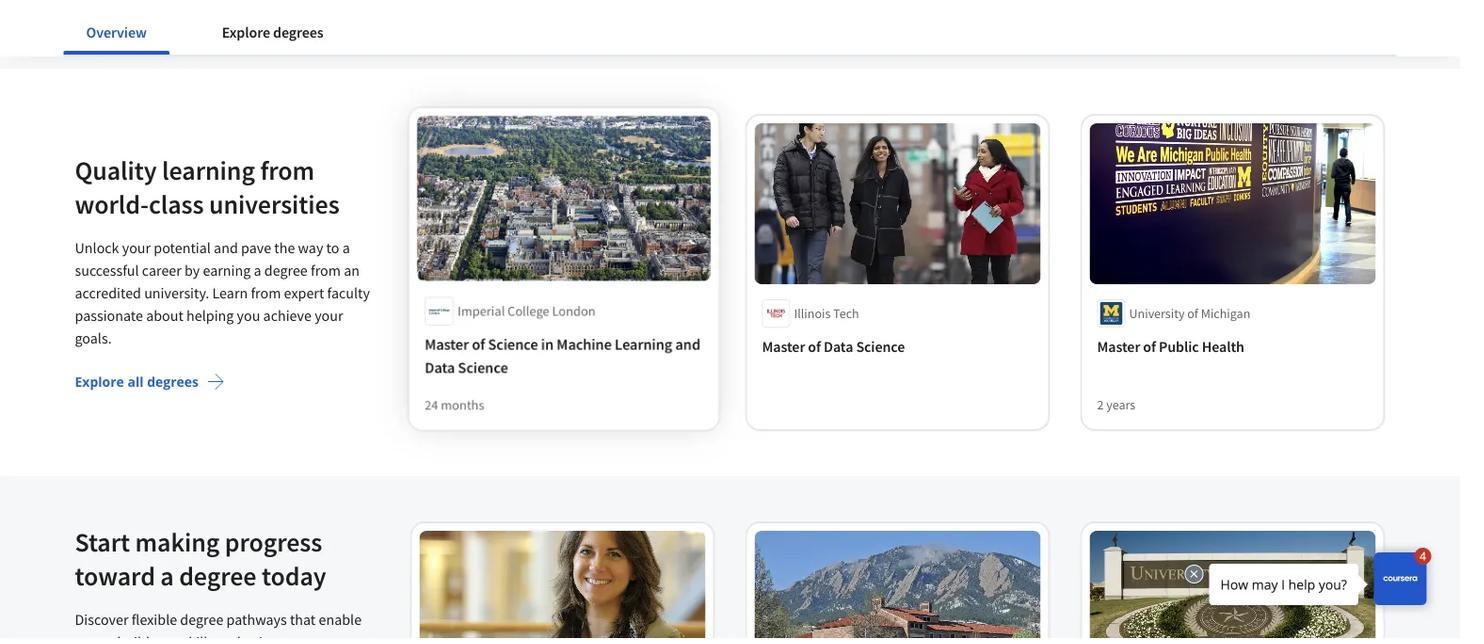 Task type: describe. For each thing, give the bounding box(es) containing it.
1 vertical spatial a
[[254, 261, 261, 279]]

start making progress toward a degree today
[[75, 526, 326, 593]]

discover flexible degree pathways that enable you to build new skills and gain caree
[[75, 610, 366, 639]]

24
[[426, 396, 439, 413]]

1 vertical spatial from
[[311, 261, 341, 279]]

from inside quality learning from world-class universities
[[260, 154, 314, 187]]

by
[[185, 261, 200, 279]]

master of data science link
[[762, 335, 1033, 358]]

gain
[[244, 633, 271, 639]]

an
[[344, 261, 360, 279]]

master of public health
[[1097, 337, 1245, 356]]

master for data
[[762, 337, 805, 356]]

master of science in machine learning and data science link
[[426, 334, 701, 380]]

degrees inside button
[[273, 23, 323, 41]]

world-
[[75, 188, 149, 221]]

24 months
[[426, 396, 485, 413]]

way
[[298, 238, 323, 257]]

tech
[[833, 305, 859, 322]]

of for michigan
[[1188, 305, 1199, 322]]

data inside master of data science link
[[824, 337, 853, 356]]

quality
[[75, 154, 157, 187]]

university.
[[144, 283, 209, 302]]

passionate
[[75, 306, 143, 325]]

explore all degrees link
[[75, 372, 380, 391]]

a inside start making progress toward a degree today
[[160, 560, 174, 593]]

overview
[[86, 23, 147, 41]]

1 vertical spatial your
[[315, 306, 343, 325]]

master of science in machine learning and data science
[[426, 336, 698, 378]]

in
[[541, 336, 553, 355]]

university
[[1129, 305, 1185, 322]]

data inside master of science in machine learning and data science
[[426, 359, 456, 378]]

degree inside start making progress toward a degree today
[[179, 560, 257, 593]]

build
[[117, 633, 150, 639]]

explore degrees button
[[199, 9, 346, 55]]

progress
[[225, 526, 322, 559]]

universities
[[209, 188, 340, 221]]

london
[[552, 303, 595, 321]]

accredited
[[75, 283, 141, 302]]

years
[[1107, 396, 1136, 413]]

michigan
[[1201, 305, 1251, 322]]

degree inside unlock your potential and pave the way to a successful career by earning a degree from an accredited university. learn from expert faculty passionate about helping you achieve your goals.
[[264, 261, 308, 279]]

explore degrees
[[222, 23, 323, 41]]

helping
[[186, 306, 234, 325]]

today
[[262, 560, 326, 593]]

months
[[442, 396, 485, 413]]

the
[[274, 238, 295, 257]]

learning
[[162, 154, 255, 187]]

public
[[1159, 337, 1199, 356]]

faculty
[[327, 283, 370, 302]]



Task type: vqa. For each thing, say whether or not it's contained in the screenshot.
bottom from
yes



Task type: locate. For each thing, give the bounding box(es) containing it.
flexible
[[131, 610, 177, 629]]

2 vertical spatial degree
[[180, 610, 223, 629]]

you inside discover flexible degree pathways that enable you to build new skills and gain caree
[[75, 633, 98, 639]]

to
[[326, 238, 339, 257], [101, 633, 114, 639]]

2 horizontal spatial a
[[342, 238, 350, 257]]

explore inside button
[[222, 23, 270, 41]]

you down "learn"
[[237, 306, 260, 325]]

2
[[1097, 396, 1104, 413]]

from up achieve
[[251, 283, 281, 302]]

data up '24'
[[426, 359, 456, 378]]

machine
[[556, 336, 611, 355]]

of inside master of data science link
[[808, 337, 821, 356]]

goals.
[[75, 328, 112, 347]]

0 horizontal spatial degrees
[[147, 373, 199, 391]]

1 vertical spatial degrees
[[147, 373, 199, 391]]

unlock
[[75, 238, 119, 257]]

and inside master of science in machine learning and data science
[[674, 336, 698, 355]]

of
[[1188, 305, 1199, 322], [472, 336, 485, 355], [808, 337, 821, 356], [1143, 337, 1156, 356]]

1 vertical spatial you
[[75, 633, 98, 639]]

of left public
[[1143, 337, 1156, 356]]

start
[[75, 526, 130, 559]]

2 years
[[1097, 396, 1136, 413]]

2 vertical spatial and
[[217, 633, 241, 639]]

and inside unlock your potential and pave the way to a successful career by earning a degree from an accredited university. learn from expert faculty passionate about helping you achieve your goals.
[[214, 238, 238, 257]]

pave
[[241, 238, 271, 257]]

of for data
[[808, 337, 821, 356]]

science left in
[[488, 336, 538, 355]]

imperial college london
[[458, 303, 595, 321]]

0 horizontal spatial your
[[122, 238, 151, 257]]

and inside discover flexible degree pathways that enable you to build new skills and gain caree
[[217, 633, 241, 639]]

college
[[508, 303, 549, 321]]

to for quality learning from world-class universities
[[326, 238, 339, 257]]

illinois tech
[[794, 305, 859, 322]]

university of michigan
[[1129, 305, 1251, 322]]

of for science
[[472, 336, 485, 355]]

master down imperial
[[426, 336, 470, 355]]

0 vertical spatial you
[[237, 306, 260, 325]]

a down the pave
[[254, 261, 261, 279]]

a
[[342, 238, 350, 257], [254, 261, 261, 279], [160, 560, 174, 593]]

discover
[[75, 610, 128, 629]]

0 horizontal spatial explore
[[75, 373, 124, 391]]

explore all degrees
[[75, 373, 199, 391]]

successful
[[75, 261, 139, 279]]

of inside master of public health link
[[1143, 337, 1156, 356]]

you
[[237, 306, 260, 325], [75, 633, 98, 639]]

toward
[[75, 560, 155, 593]]

to inside discover flexible degree pathways that enable you to build new skills and gain caree
[[101, 633, 114, 639]]

0 horizontal spatial to
[[101, 633, 114, 639]]

1 horizontal spatial data
[[824, 337, 853, 356]]

master of public health link
[[1097, 335, 1369, 358]]

2 vertical spatial from
[[251, 283, 281, 302]]

degree
[[264, 261, 308, 279], [179, 560, 257, 593], [180, 610, 223, 629]]

science down tech
[[856, 337, 905, 356]]

1 horizontal spatial explore
[[222, 23, 270, 41]]

0 vertical spatial data
[[824, 337, 853, 356]]

1 vertical spatial degree
[[179, 560, 257, 593]]

a down making
[[160, 560, 174, 593]]

degrees
[[273, 23, 323, 41], [147, 373, 199, 391]]

science up months
[[459, 359, 508, 378]]

your down faculty
[[315, 306, 343, 325]]

0 vertical spatial explore
[[222, 23, 270, 41]]

1 horizontal spatial your
[[315, 306, 343, 325]]

master for science
[[426, 336, 470, 355]]

to for start making progress toward a degree today
[[101, 633, 114, 639]]

your
[[122, 238, 151, 257], [315, 306, 343, 325]]

of down illinois
[[808, 337, 821, 356]]

master for public
[[1097, 337, 1141, 356]]

0 vertical spatial and
[[214, 238, 238, 257]]

earning
[[203, 261, 251, 279]]

expert
[[284, 283, 324, 302]]

0 horizontal spatial you
[[75, 633, 98, 639]]

learning
[[614, 336, 671, 355]]

new
[[153, 633, 179, 639]]

of down imperial
[[472, 336, 485, 355]]

degree up skills
[[180, 610, 223, 629]]

and right learning
[[674, 336, 698, 355]]

0 vertical spatial your
[[122, 238, 151, 257]]

explore for explore degrees
[[222, 23, 270, 41]]

quality learning from world-class universities
[[75, 154, 340, 221]]

0 vertical spatial to
[[326, 238, 339, 257]]

enable
[[319, 610, 362, 629]]

potential
[[154, 238, 211, 257]]

and up the earning
[[214, 238, 238, 257]]

master
[[426, 336, 470, 355], [762, 337, 805, 356], [1097, 337, 1141, 356]]

data down tech
[[824, 337, 853, 356]]

to inside unlock your potential and pave the way to a successful career by earning a degree from an accredited university. learn from expert faculty passionate about helping you achieve your goals.
[[326, 238, 339, 257]]

0 vertical spatial degrees
[[273, 23, 323, 41]]

to right the way
[[326, 238, 339, 257]]

from left an
[[311, 261, 341, 279]]

achieve
[[263, 306, 312, 325]]

overview button
[[64, 9, 169, 55]]

of inside master of science in machine learning and data science
[[472, 336, 485, 355]]

from
[[260, 154, 314, 187], [311, 261, 341, 279], [251, 283, 281, 302]]

your up the career
[[122, 238, 151, 257]]

1 horizontal spatial degrees
[[273, 23, 323, 41]]

science
[[488, 336, 538, 355], [856, 337, 905, 356], [459, 359, 508, 378]]

science inside master of data science link
[[856, 337, 905, 356]]

about
[[146, 306, 183, 325]]

from up universities
[[260, 154, 314, 187]]

tab list containing overview
[[64, 9, 376, 55]]

skills
[[182, 633, 214, 639]]

1 vertical spatial to
[[101, 633, 114, 639]]

you down discover
[[75, 633, 98, 639]]

2 vertical spatial a
[[160, 560, 174, 593]]

pathways
[[226, 610, 287, 629]]

to down discover
[[101, 633, 114, 639]]

2 horizontal spatial master
[[1097, 337, 1141, 356]]

0 horizontal spatial data
[[426, 359, 456, 378]]

1 horizontal spatial master
[[762, 337, 805, 356]]

master down illinois
[[762, 337, 805, 356]]

imperial
[[458, 303, 505, 321]]

and left gain
[[217, 633, 241, 639]]

you inside unlock your potential and pave the way to a successful career by earning a degree from an accredited university. learn from expert faculty passionate about helping you achieve your goals.
[[237, 306, 260, 325]]

making
[[135, 526, 220, 559]]

0 vertical spatial a
[[342, 238, 350, 257]]

master down university
[[1097, 337, 1141, 356]]

learn
[[212, 283, 248, 302]]

master of data science
[[762, 337, 905, 356]]

career
[[142, 261, 182, 279]]

0 horizontal spatial master
[[426, 336, 470, 355]]

health
[[1202, 337, 1245, 356]]

degree inside discover flexible degree pathways that enable you to build new skills and gain caree
[[180, 610, 223, 629]]

of for public
[[1143, 337, 1156, 356]]

data
[[824, 337, 853, 356], [426, 359, 456, 378]]

explore
[[222, 23, 270, 41], [75, 373, 124, 391]]

1 horizontal spatial a
[[254, 261, 261, 279]]

1 horizontal spatial to
[[326, 238, 339, 257]]

unlock your potential and pave the way to a successful career by earning a degree from an accredited university. learn from expert faculty passionate about helping you achieve your goals.
[[75, 238, 370, 347]]

1 vertical spatial explore
[[75, 373, 124, 391]]

1 horizontal spatial you
[[237, 306, 260, 325]]

0 vertical spatial degree
[[264, 261, 308, 279]]

class
[[149, 188, 204, 221]]

degree down the
[[264, 261, 308, 279]]

and
[[214, 238, 238, 257], [674, 336, 698, 355], [217, 633, 241, 639]]

a up an
[[342, 238, 350, 257]]

0 horizontal spatial a
[[160, 560, 174, 593]]

master inside master of science in machine learning and data science
[[426, 336, 470, 355]]

1 vertical spatial data
[[426, 359, 456, 378]]

degree up discover flexible degree pathways that enable you to build new skills and gain caree
[[179, 560, 257, 593]]

of left michigan
[[1188, 305, 1199, 322]]

illinois
[[794, 305, 831, 322]]

0 vertical spatial from
[[260, 154, 314, 187]]

all
[[128, 373, 144, 391]]

1 vertical spatial and
[[674, 336, 698, 355]]

that
[[290, 610, 316, 629]]

explore for explore all degrees
[[75, 373, 124, 391]]

tab list
[[64, 9, 376, 55]]



